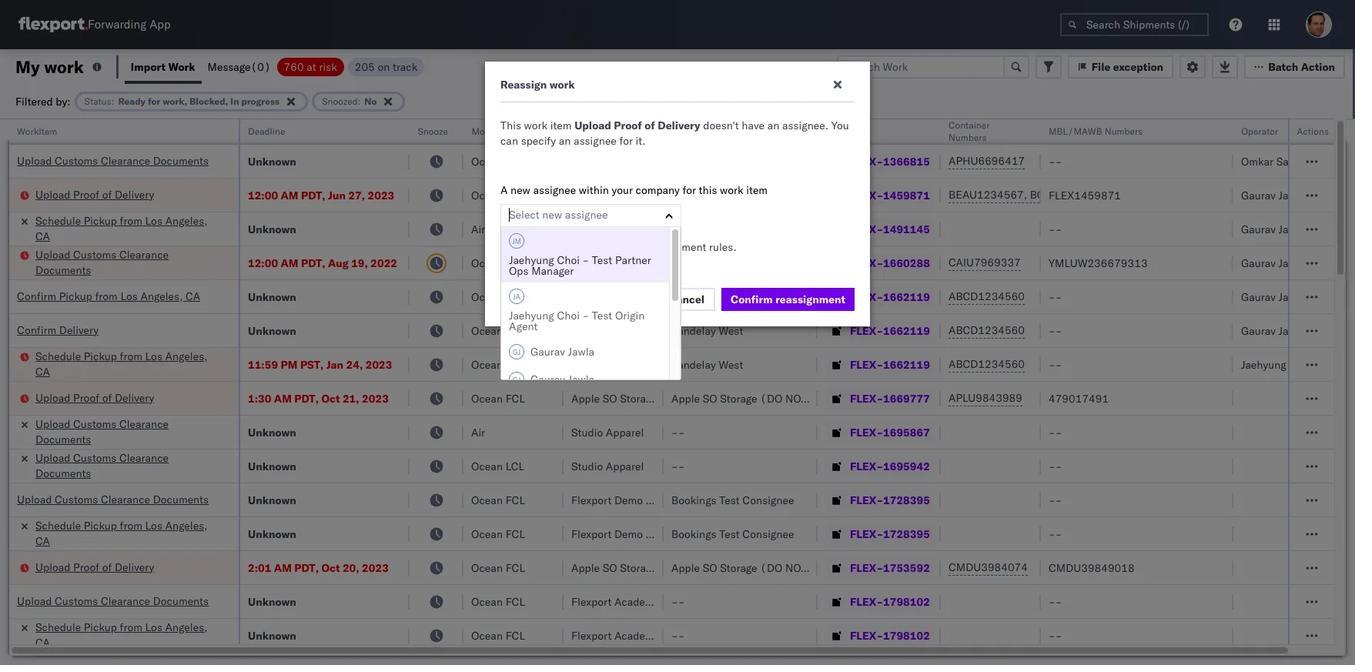 Task type: vqa. For each thing, say whether or not it's contained in the screenshot.
third SCHEDULE DELIVERY APPOINTMENT link from the top of the page
no



Task type: describe. For each thing, give the bounding box(es) containing it.
confirm pickup from los angeles, ca
[[17, 289, 200, 303]]

work right this
[[720, 183, 743, 197]]

cancel button
[[658, 288, 715, 311]]

1 flex-1798102 from the top
[[850, 595, 930, 609]]

2 unknown from the top
[[248, 222, 296, 236]]

12:00 for 12:00 am pdt, jun 27, 2023
[[248, 188, 278, 202]]

2 bookings test consignee from the top
[[671, 527, 794, 541]]

you
[[831, 119, 849, 132]]

1 horizontal spatial item
[[746, 183, 768, 197]]

air for vandelay
[[471, 222, 485, 236]]

5 ocean from the top
[[471, 324, 503, 338]]

los for vandelay
[[145, 214, 162, 228]]

4 fcl from the top
[[506, 290, 525, 304]]

1662119 for confirm pickup from los angeles, ca
[[883, 290, 930, 304]]

id
[[846, 125, 856, 137]]

9 fcl from the top
[[506, 527, 525, 541]]

pickup for flexport demo consignee
[[84, 519, 117, 532]]

20,
[[343, 561, 359, 575]]

11 ocean fcl from the top
[[471, 595, 525, 609]]

2 flex-1728395 from the top
[[850, 527, 930, 541]]

2 flexport demo consignee from the top
[[571, 493, 697, 507]]

have
[[742, 119, 765, 132]]

760 at risk
[[284, 60, 337, 74]]

schedule pickup from los angeles, ca inside button
[[35, 349, 208, 378]]

11:59
[[248, 358, 278, 371]]

action
[[1301, 60, 1335, 74]]

10 ocean from the top
[[471, 527, 503, 541]]

at
[[307, 60, 316, 74]]

27,
[[348, 188, 365, 202]]

11 flex- from the top
[[850, 493, 883, 507]]

2023 for 1:30 am pdt, oct 21, 2023
[[362, 391, 389, 405]]

1366815
[[883, 154, 930, 168]]

batch
[[1268, 60, 1298, 74]]

studio for air
[[571, 425, 603, 439]]

10 fcl from the top
[[506, 561, 525, 575]]

11:59 pm pst, jan 24, 2023
[[248, 358, 392, 371]]

: for status
[[111, 95, 114, 107]]

resize handle column header for flex id "button"
[[922, 119, 941, 665]]

2 1798102 from the top
[[883, 629, 930, 642]]

4 flex- from the top
[[850, 256, 883, 270]]

1 1798102 from the top
[[883, 595, 930, 609]]

10 resize handle column header from the left
[[1315, 119, 1333, 665]]

a new assignee within your company for this work item
[[500, 183, 768, 197]]

13 flex- from the top
[[850, 561, 883, 575]]

flex-1695867
[[850, 425, 930, 439]]

8 fcl from the top
[[506, 493, 525, 507]]

3 flex-1662119 from the top
[[850, 358, 930, 371]]

3 resize handle column header from the left
[[445, 119, 463, 665]]

flex1459871
[[1049, 188, 1121, 202]]

3 ocean fcl from the top
[[471, 256, 525, 270]]

12 ocean fcl from the top
[[471, 629, 525, 642]]

resize handle column header for consignee button
[[799, 119, 818, 665]]

pm
[[281, 358, 298, 371]]

3 vandelay west from the top
[[671, 290, 743, 304]]

actions
[[1297, 125, 1329, 137]]

partner
[[615, 253, 651, 267]]

2 flex- from the top
[[850, 188, 883, 202]]

5 ocean fcl from the top
[[471, 324, 525, 338]]

of for upload proof of delivery link related to 12:00
[[102, 187, 112, 201]]

resize handle column header for container numbers button
[[1022, 119, 1041, 665]]

5 flexport from the top
[[571, 629, 612, 642]]

2:01 am pdt, oct 20, 2023
[[248, 561, 389, 575]]

can
[[500, 134, 518, 148]]

1 academy from the top
[[614, 595, 659, 609]]

confirm for confirm delivery
[[17, 323, 56, 337]]

manager
[[531, 264, 574, 278]]

: for snoozed
[[358, 95, 361, 107]]

pdt, for 20,
[[294, 561, 319, 575]]

7 fcl from the top
[[506, 391, 525, 405]]

this for this work item upload proof of delivery
[[500, 119, 521, 132]]

mode button
[[463, 122, 548, 138]]

upload proof of delivery for 1:30
[[35, 391, 154, 405]]

10 ocean fcl from the top
[[471, 561, 525, 575]]

flex-1662119 for confirm pickup from los angeles, ca
[[850, 290, 930, 304]]

- inside jaehyung choi - test partner ops manager
[[582, 253, 589, 267]]

flex-1660288
[[850, 256, 930, 270]]

rules.
[[709, 240, 737, 254]]

file
[[1092, 60, 1110, 74]]

11 resize handle column header from the left
[[1316, 119, 1334, 665]]

assignee for a
[[533, 183, 576, 197]]

schedule for flexport demo consignee
[[35, 519, 81, 532]]

import
[[131, 60, 166, 74]]

resize handle column header for client name "button"
[[645, 119, 664, 665]]

0 horizontal spatial for
[[148, 95, 160, 107]]

oct for 20,
[[321, 561, 340, 575]]

6 ocean from the top
[[471, 358, 503, 371]]

2 ocean from the top
[[471, 188, 503, 202]]

omkar
[[1241, 154, 1274, 168]]

my work
[[15, 56, 84, 77]]

13 ocean from the top
[[471, 629, 503, 642]]

confirm delivery link
[[17, 322, 99, 338]]

3 upload proof of delivery from the top
[[35, 560, 154, 574]]

6 fcl from the top
[[506, 358, 525, 371]]

10 flex- from the top
[[850, 459, 883, 473]]

0 horizontal spatial item
[[550, 119, 572, 132]]

schedule pickup from los angeles, ca button
[[35, 348, 219, 381]]

oct for 21,
[[321, 391, 340, 405]]

3 flex- from the top
[[850, 222, 883, 236]]

1 demo from the top
[[614, 256, 643, 270]]

pdt, for 21,
[[294, 391, 319, 405]]

pickup for vandelay
[[84, 214, 117, 228]]

5 vandelay west from the top
[[671, 358, 743, 371]]

1660288
[[883, 256, 930, 270]]

479017491
[[1049, 391, 1109, 405]]

angeles, for flexport academy
[[165, 620, 208, 634]]

company
[[636, 183, 680, 197]]

1 west from the top
[[719, 188, 743, 202]]

6 unknown from the top
[[248, 459, 296, 473]]

3 unknown from the top
[[248, 290, 296, 304]]

2 fcl from the top
[[506, 188, 525, 202]]

message
[[208, 60, 251, 74]]

am for 2:01 am pdt, oct 20, 2023
[[274, 561, 292, 575]]

for inside the doesn't have an assignee. you can specify an assignee for it.
[[619, 134, 633, 148]]

los for flexport demo consignee
[[145, 519, 162, 532]]

resize handle column header for deadline button
[[391, 119, 410, 665]]

assignee for select
[[565, 208, 608, 222]]

container numbers button
[[941, 116, 1026, 144]]

ca for flexport demo consignee
[[35, 534, 50, 548]]

lcl
[[506, 459, 524, 473]]

2 vertical spatial for
[[683, 183, 696, 197]]

6 flex- from the top
[[850, 324, 883, 338]]

within
[[579, 183, 609, 197]]

delivery inside button
[[59, 323, 99, 337]]

pdt, for 27,
[[301, 188, 325, 202]]

14 flex- from the top
[[850, 595, 883, 609]]

12:00 am pdt, jun 27, 2023
[[248, 188, 394, 202]]

doesn't have an assignee. you can specify an assignee for it.
[[500, 119, 849, 148]]

upload proof of delivery for 12:00
[[35, 187, 154, 201]]

ymluw236679313
[[1049, 256, 1148, 270]]

flex-1753592
[[850, 561, 930, 575]]

9 ocean from the top
[[471, 493, 503, 507]]

7 ocean from the top
[[471, 391, 503, 405]]

risk
[[319, 60, 337, 74]]

ready
[[118, 95, 146, 107]]

deadline button
[[240, 122, 394, 138]]

10 unknown from the top
[[248, 629, 296, 642]]

resize handle column header for mode button
[[545, 119, 564, 665]]

new for a
[[510, 183, 530, 197]]

1 ocean fcl from the top
[[471, 154, 525, 168]]

flex
[[825, 125, 844, 137]]

file exception
[[1092, 60, 1163, 74]]

760
[[284, 60, 304, 74]]

1:30 am pdt, oct 21, 2023
[[248, 391, 389, 405]]

work for this
[[524, 119, 548, 132]]

aug
[[328, 256, 349, 270]]

3 upload proof of delivery link from the top
[[35, 559, 154, 575]]

3 demo from the top
[[614, 527, 643, 541]]

5 unknown from the top
[[248, 425, 296, 439]]

numbers for mbl/mawb numbers
[[1105, 125, 1143, 137]]

batch action
[[1268, 60, 1335, 74]]

2:01
[[248, 561, 271, 575]]

from for flexport demo consignee
[[120, 519, 142, 532]]

pdt, for 19,
[[301, 256, 325, 270]]

upload proof of delivery link for 1:30
[[35, 390, 154, 405]]

assignee.
[[782, 119, 829, 132]]

from for flexport academy
[[120, 620, 142, 634]]

3 abcd1234560 from the top
[[949, 357, 1025, 371]]

1:30
[[248, 391, 271, 405]]

1 flexport academy from the top
[[571, 595, 659, 609]]

5 flex- from the top
[[850, 290, 883, 304]]

my
[[15, 56, 40, 77]]

1 horizontal spatial an
[[767, 119, 779, 132]]

12 fcl from the top
[[506, 629, 525, 642]]

6 ocean fcl from the top
[[471, 358, 525, 371]]

bozo1234565,
[[1030, 188, 1108, 202]]

1 flex-1728395 from the top
[[850, 493, 930, 507]]

tcnu1234565
[[1111, 188, 1187, 202]]

test inside jaehyung choi - test origin agent
[[592, 309, 612, 323]]

2 ocean fcl from the top
[[471, 188, 525, 202]]

2023 for 2:01 am pdt, oct 20, 2023
[[362, 561, 389, 575]]

12 flex- from the top
[[850, 527, 883, 541]]

am for 12:00 am pdt, jun 27, 2023
[[281, 188, 298, 202]]

filtered by:
[[15, 94, 71, 108]]

caiu7969337
[[949, 256, 1021, 269]]

1 vandelay west from the top
[[671, 188, 743, 202]]

1 flexport from the top
[[571, 256, 612, 270]]

new for select
[[542, 208, 562, 222]]

ocean lcl
[[471, 459, 524, 473]]

apparel for air
[[606, 425, 644, 439]]

blocked,
[[190, 95, 228, 107]]

not
[[577, 240, 593, 254]]

jaehyung for agent
[[509, 309, 554, 323]]

it.
[[636, 134, 646, 148]]

confirm for confirm pickup from los angeles, ca
[[17, 289, 56, 303]]

flex-1669777
[[850, 391, 930, 405]]

message (0)
[[208, 60, 271, 74]]

reassign work
[[500, 78, 575, 92]]

1695867
[[883, 425, 930, 439]]

2023 for 11:59 pm pst, jan 24, 2023
[[366, 358, 392, 371]]

(0)
[[251, 60, 271, 74]]

snoozed
[[322, 95, 358, 107]]

3 flexport demo consignee from the top
[[571, 527, 697, 541]]

4 flexport from the top
[[571, 595, 612, 609]]

confirm for confirm reassignment
[[731, 293, 773, 306]]

5 fcl from the top
[[506, 324, 525, 338]]

7 unknown from the top
[[248, 493, 296, 507]]

2 schedule pickup from los angeles, ca link from the top
[[35, 348, 219, 379]]

- inside jaehyung choi - test origin agent
[[582, 309, 589, 323]]

1 unknown from the top
[[248, 154, 296, 168]]

work,
[[163, 95, 187, 107]]

2022
[[371, 256, 397, 270]]

3 flexport from the top
[[571, 527, 612, 541]]

9 flex- from the top
[[850, 425, 883, 439]]

3 1662119 from the top
[[883, 358, 930, 371]]

2 flexport from the top
[[571, 493, 612, 507]]

choi for ops
[[557, 253, 580, 267]]

19,
[[351, 256, 368, 270]]

on
[[378, 60, 390, 74]]



Task type: locate. For each thing, give the bounding box(es) containing it.
documents
[[153, 154, 209, 167], [35, 263, 91, 277], [35, 432, 91, 446], [35, 466, 91, 480], [153, 492, 209, 506], [153, 594, 209, 608]]

jaehyung for ops
[[509, 253, 554, 267]]

upload proof of delivery button for 1:30 am pdt, oct 21, 2023
[[35, 390, 154, 407]]

5 west from the top
[[719, 358, 743, 371]]

1 horizontal spatial for
[[619, 134, 633, 148]]

9 resize handle column header from the left
[[1215, 119, 1233, 665]]

0 vertical spatial flex-1662119
[[850, 290, 930, 304]]

2023 right 24,
[[366, 358, 392, 371]]

aphu6696417
[[949, 154, 1025, 168]]

2 apparel from the top
[[606, 459, 644, 473]]

1 upload proof of delivery link from the top
[[35, 187, 154, 202]]

1 studio from the top
[[571, 425, 603, 439]]

1491145
[[883, 222, 930, 236]]

1459871
[[883, 188, 930, 202]]

1 vertical spatial flexport demo consignee
[[571, 493, 697, 507]]

schedule pickup from los angeles, ca for flexport academy
[[35, 620, 208, 649]]

am left "jun"
[[281, 188, 298, 202]]

work for reassign
[[549, 78, 575, 92]]

choi inside jaehyung choi - test partner ops manager
[[557, 253, 580, 267]]

numbers down container
[[949, 132, 987, 143]]

2 bookings from the top
[[671, 527, 716, 541]]

0 vertical spatial oct
[[321, 391, 340, 405]]

4 unknown from the top
[[248, 324, 296, 338]]

0 vertical spatial demo
[[614, 256, 643, 270]]

numbers for container numbers
[[949, 132, 987, 143]]

11 fcl from the top
[[506, 595, 525, 609]]

progress
[[241, 95, 280, 107]]

1 choi from the top
[[557, 253, 580, 267]]

gj
[[513, 348, 520, 356]]

12:00 for 12:00 am pdt, aug 19, 2022
[[248, 256, 278, 270]]

numbers right mbl/mawb
[[1105, 125, 1143, 137]]

am left "aug"
[[281, 256, 298, 270]]

1 vertical spatial this
[[500, 240, 521, 254]]

0 vertical spatial apparel
[[606, 425, 644, 439]]

schedule pickup from los angeles, ca for vandelay
[[35, 214, 208, 243]]

client name
[[571, 125, 623, 137]]

2 choi from the top
[[557, 309, 580, 323]]

jaehyung inside jaehyung choi - test partner ops manager
[[509, 253, 554, 267]]

1662119 for confirm delivery
[[883, 324, 930, 338]]

1 vertical spatial 1728395
[[883, 527, 930, 541]]

2 flex-1798102 from the top
[[850, 629, 930, 642]]

work for my
[[44, 56, 84, 77]]

batch action button
[[1244, 55, 1345, 78]]

forwarding
[[88, 17, 146, 32]]

savant
[[1276, 154, 1310, 168]]

an right have
[[767, 119, 779, 132]]

7 flex- from the top
[[850, 358, 883, 371]]

work
[[168, 60, 195, 74]]

1 vertical spatial choi
[[557, 309, 580, 323]]

this up can
[[500, 119, 521, 132]]

choi right action
[[557, 253, 580, 267]]

2023 for 12:00 am pdt, jun 27, 2023
[[368, 188, 394, 202]]

name
[[599, 125, 623, 137]]

8 ocean fcl from the top
[[471, 493, 525, 507]]

2 vertical spatial 1662119
[[883, 358, 930, 371]]

8 unknown from the top
[[248, 527, 296, 541]]

unknown
[[248, 154, 296, 168], [248, 222, 296, 236], [248, 290, 296, 304], [248, 324, 296, 338], [248, 425, 296, 439], [248, 459, 296, 473], [248, 493, 296, 507], [248, 527, 296, 541], [248, 595, 296, 609], [248, 629, 296, 642]]

consignee inside button
[[671, 125, 716, 137]]

air for studio apparel
[[471, 425, 485, 439]]

1 vertical spatial flex-1728395
[[850, 527, 930, 541]]

1 fcl from the top
[[506, 154, 525, 168]]

3 ocean from the top
[[471, 256, 503, 270]]

item
[[550, 119, 572, 132], [746, 183, 768, 197]]

new right a
[[510, 183, 530, 197]]

forwarding app link
[[18, 17, 171, 32]]

oct
[[321, 391, 340, 405], [321, 561, 340, 575]]

0 vertical spatial item
[[550, 119, 572, 132]]

21,
[[343, 391, 359, 405]]

select
[[509, 208, 540, 222]]

upload customs clearance documents link
[[17, 153, 209, 168], [35, 247, 219, 278], [35, 416, 219, 447], [35, 450, 219, 481], [17, 492, 209, 507], [17, 593, 209, 609]]

2 schedule pickup from los angeles, ca from the top
[[35, 349, 208, 378]]

Search Shipments (/) text field
[[1060, 13, 1209, 36]]

studio apparel for air
[[571, 425, 644, 439]]

assignee up select new assignee
[[533, 183, 576, 197]]

resize handle column header for mbl/mawb numbers button
[[1215, 119, 1233, 665]]

2 flexport academy from the top
[[571, 629, 659, 642]]

1 vertical spatial assignee
[[533, 183, 576, 197]]

new
[[510, 183, 530, 197], [542, 208, 562, 222]]

1 vertical spatial academy
[[614, 629, 659, 642]]

select new assignee
[[509, 208, 608, 222]]

work
[[44, 56, 84, 77], [549, 78, 575, 92], [524, 119, 548, 132], [720, 183, 743, 197]]

item up the specify
[[550, 119, 572, 132]]

schedule pickup from los angeles, ca link
[[35, 213, 219, 244], [35, 348, 219, 379], [35, 518, 219, 549], [35, 619, 219, 650]]

studio for ocean lcl
[[571, 459, 603, 473]]

2 studio from the top
[[571, 459, 603, 473]]

0 vertical spatial academy
[[614, 595, 659, 609]]

schedule pickup from los angeles, ca link for flexport academy
[[35, 619, 219, 650]]

1 12:00 from the top
[[248, 188, 278, 202]]

0 vertical spatial air
[[471, 222, 485, 236]]

am for 12:00 am pdt, aug 19, 2022
[[281, 256, 298, 270]]

2 vertical spatial assignee
[[565, 208, 608, 222]]

2023 right 20,
[[362, 561, 389, 575]]

west
[[719, 188, 743, 202], [719, 222, 743, 236], [719, 290, 743, 304], [719, 324, 743, 338], [719, 358, 743, 371]]

for left it. on the left of page
[[619, 134, 633, 148]]

schedule for vandelay
[[35, 214, 81, 228]]

app
[[149, 17, 171, 32]]

jaehyung down ja
[[509, 309, 554, 323]]

1 vertical spatial oct
[[321, 561, 340, 575]]

: left no
[[358, 95, 361, 107]]

am right 2:01
[[274, 561, 292, 575]]

1 schedule from the top
[[35, 214, 81, 228]]

jaehyung choi - test partner ops manager
[[509, 253, 651, 278]]

8 flex- from the top
[[850, 391, 883, 405]]

flex-1491145
[[850, 222, 930, 236]]

pst,
[[300, 358, 324, 371]]

2 academy from the top
[[614, 629, 659, 642]]

1 air from the top
[[471, 222, 485, 236]]

0 vertical spatial 1798102
[[883, 595, 930, 609]]

am right 1:30
[[274, 391, 292, 405]]

jaehyung down jm
[[509, 253, 554, 267]]

work up the specify
[[524, 119, 548, 132]]

list box containing jaehyung choi - test partner ops manager
[[501, 227, 681, 393]]

by:
[[56, 94, 71, 108]]

0 vertical spatial assignee
[[574, 134, 617, 148]]

1 vertical spatial abcd1234560
[[949, 323, 1025, 337]]

flex-1728395 up flex-1753592
[[850, 527, 930, 541]]

from
[[120, 214, 142, 228], [95, 289, 118, 303], [120, 349, 142, 363], [120, 519, 142, 532], [120, 620, 142, 634]]

jun
[[328, 188, 346, 202]]

0 vertical spatial for
[[148, 95, 160, 107]]

resize handle column header
[[220, 119, 239, 665], [391, 119, 410, 665], [445, 119, 463, 665], [545, 119, 564, 665], [645, 119, 664, 665], [799, 119, 818, 665], [922, 119, 941, 665], [1022, 119, 1041, 665], [1215, 119, 1233, 665], [1315, 119, 1333, 665], [1316, 119, 1334, 665]]

0 vertical spatial an
[[767, 119, 779, 132]]

import work
[[131, 60, 195, 74]]

0 vertical spatial flex-1798102
[[850, 595, 930, 609]]

0 vertical spatial this
[[500, 119, 521, 132]]

-
[[1049, 154, 1055, 168], [1055, 154, 1062, 168], [1049, 222, 1055, 236], [1055, 222, 1062, 236], [582, 253, 589, 267], [671, 256, 678, 270], [678, 256, 685, 270], [1049, 290, 1055, 304], [1055, 290, 1062, 304], [582, 309, 589, 323], [1049, 324, 1055, 338], [1055, 324, 1062, 338], [1049, 358, 1055, 371], [1055, 358, 1062, 371], [671, 425, 678, 439], [678, 425, 685, 439], [1049, 425, 1055, 439], [1055, 425, 1062, 439], [671, 459, 678, 473], [678, 459, 685, 473], [1049, 459, 1055, 473], [1055, 459, 1062, 473], [1049, 493, 1055, 507], [1055, 493, 1062, 507], [1049, 527, 1055, 541], [1055, 527, 1062, 541], [671, 595, 678, 609], [678, 595, 685, 609], [1049, 595, 1055, 609], [1055, 595, 1062, 609], [671, 629, 678, 642], [678, 629, 685, 642], [1049, 629, 1055, 642], [1055, 629, 1062, 642]]

flex-1669777 button
[[825, 388, 933, 409], [825, 388, 933, 409]]

flex-1695942
[[850, 459, 930, 473]]

oct left 20,
[[321, 561, 340, 575]]

2 upload proof of delivery from the top
[[35, 391, 154, 405]]

pdt, left "aug"
[[301, 256, 325, 270]]

beau1234567,
[[949, 188, 1027, 202]]

1 vertical spatial demo
[[614, 493, 643, 507]]

2 west from the top
[[719, 222, 743, 236]]

workitem button
[[9, 122, 223, 138]]

1 studio apparel from the top
[[571, 425, 644, 439]]

1 jaehyung from the top
[[509, 253, 554, 267]]

1753592
[[883, 561, 930, 575]]

1 vertical spatial upload proof of delivery link
[[35, 390, 154, 405]]

snooze
[[417, 125, 448, 137]]

mode
[[471, 125, 495, 137]]

8 ocean from the top
[[471, 459, 503, 473]]

assignee down within
[[565, 208, 608, 222]]

0 vertical spatial 12:00
[[248, 188, 278, 202]]

24,
[[346, 358, 363, 371]]

track
[[393, 60, 418, 74]]

flex-1662119
[[850, 290, 930, 304], [850, 324, 930, 338], [850, 358, 930, 371]]

1 bookings from the top
[[671, 493, 716, 507]]

3 fcl from the top
[[506, 256, 525, 270]]

schedule inside button
[[35, 349, 81, 363]]

1 vertical spatial 1798102
[[883, 629, 930, 642]]

in
[[230, 95, 239, 107]]

0 vertical spatial flexport demo consignee
[[571, 256, 697, 270]]

status
[[84, 95, 111, 107]]

9 ocean fcl from the top
[[471, 527, 525, 541]]

0 vertical spatial upload proof of delivery button
[[35, 187, 154, 204]]

2 schedule from the top
[[35, 349, 81, 363]]

pdt, left 20,
[[294, 561, 319, 575]]

12:00 down deadline
[[248, 188, 278, 202]]

2023 right 21,
[[362, 391, 389, 405]]

this
[[500, 119, 521, 132], [500, 240, 521, 254]]

None field
[[509, 205, 513, 225]]

4 schedule pickup from los angeles, ca link from the top
[[35, 619, 219, 650]]

from for vandelay
[[120, 214, 142, 228]]

1 flex- from the top
[[850, 154, 883, 168]]

0 vertical spatial bookings test consignee
[[671, 493, 794, 507]]

flex-1695942 button
[[825, 455, 933, 477], [825, 455, 933, 477]]

12 ocean from the top
[[471, 595, 503, 609]]

pickup for flexport academy
[[84, 620, 117, 634]]

3 upload proof of delivery button from the top
[[35, 559, 154, 576]]

flex-1728395 down 'flex-1695942'
[[850, 493, 930, 507]]

0 vertical spatial abcd1234560
[[949, 289, 1025, 303]]

action
[[524, 240, 554, 254]]

1 horizontal spatial numbers
[[1105, 125, 1143, 137]]

1 vertical spatial 12:00
[[248, 256, 278, 270]]

1 flexport demo consignee from the top
[[571, 256, 697, 270]]

2 12:00 from the top
[[248, 256, 278, 270]]

3 west from the top
[[719, 290, 743, 304]]

container numbers
[[949, 119, 990, 143]]

1 vertical spatial flexport academy
[[571, 629, 659, 642]]

0 horizontal spatial numbers
[[949, 132, 987, 143]]

1 vertical spatial flex-1662119
[[850, 324, 930, 338]]

0 vertical spatial flexport academy
[[571, 595, 659, 609]]

1 horizontal spatial new
[[542, 208, 562, 222]]

this up ops at the top left
[[500, 240, 521, 254]]

0 horizontal spatial an
[[559, 134, 571, 148]]

reassign
[[500, 78, 547, 92]]

1 vertical spatial studio
[[571, 459, 603, 473]]

bookings
[[671, 493, 716, 507], [671, 527, 716, 541]]

0 vertical spatial choi
[[557, 253, 580, 267]]

2 vertical spatial flexport demo consignee
[[571, 527, 697, 541]]

0 vertical spatial 1662119
[[883, 290, 930, 304]]

will
[[557, 240, 574, 254]]

choi inside jaehyung choi - test origin agent
[[557, 309, 580, 323]]

2 demo from the top
[[614, 493, 643, 507]]

2 upload proof of delivery button from the top
[[35, 390, 154, 407]]

reassignment
[[775, 293, 845, 306]]

1 vertical spatial new
[[542, 208, 562, 222]]

3 schedule pickup from los angeles, ca link from the top
[[35, 518, 219, 549]]

apple
[[571, 391, 600, 405], [671, 391, 700, 405], [571, 561, 600, 575], [671, 561, 700, 575]]

1 bookings test consignee from the top
[[671, 493, 794, 507]]

1728395 up "1753592"
[[883, 527, 930, 541]]

6 resize handle column header from the left
[[799, 119, 818, 665]]

2 vertical spatial flex-1662119
[[850, 358, 930, 371]]

2 flex-1662119 from the top
[[850, 324, 930, 338]]

jaehyung choi - test origin agent
[[509, 309, 645, 333]]

2 vertical spatial upload proof of delivery link
[[35, 559, 154, 575]]

1 vertical spatial jaehyung
[[509, 309, 554, 323]]

11 ocean from the top
[[471, 561, 503, 575]]

resize handle column header for "workitem" button
[[220, 119, 239, 665]]

confirm reassignment button
[[721, 288, 855, 311]]

2 vertical spatial upload proof of delivery button
[[35, 559, 154, 576]]

0 vertical spatial upload proof of delivery link
[[35, 187, 154, 202]]

2 resize handle column header from the left
[[391, 119, 410, 665]]

0 vertical spatial jaehyung
[[509, 253, 554, 267]]

schedule for flexport academy
[[35, 620, 81, 634]]

2 studio apparel from the top
[[571, 459, 644, 473]]

work up by: on the top left of the page
[[44, 56, 84, 77]]

1 vertical spatial bookings
[[671, 527, 716, 541]]

2 vandelay west from the top
[[671, 222, 743, 236]]

choi for agent
[[557, 309, 580, 323]]

assignee down this work item upload proof of delivery
[[574, 134, 617, 148]]

15 flex- from the top
[[850, 629, 883, 642]]

4 ocean from the top
[[471, 290, 503, 304]]

oct left 21,
[[321, 391, 340, 405]]

jm
[[512, 237, 521, 245]]

4 resize handle column header from the left
[[545, 119, 564, 665]]

jaehyung inside jaehyung choi - test origin agent
[[509, 309, 554, 323]]

upload proof of delivery link for 12:00
[[35, 187, 154, 202]]

12:00 am pdt, aug 19, 2022
[[248, 256, 397, 270]]

gaurav
[[1241, 188, 1276, 202], [1241, 222, 1276, 236], [1241, 256, 1276, 270], [1241, 290, 1276, 304], [1241, 324, 1276, 338], [530, 345, 565, 359], [530, 373, 565, 386]]

1 resize handle column header from the left
[[220, 119, 239, 665]]

0 vertical spatial bookings
[[671, 493, 716, 507]]

1 vertical spatial 1662119
[[883, 324, 930, 338]]

1 vertical spatial item
[[746, 183, 768, 197]]

confirm pickup from los angeles, ca link
[[17, 288, 200, 304]]

upload proof of delivery button for 12:00 am pdt, jun 27, 2023
[[35, 187, 154, 204]]

this for this action will not impact the assignment rules.
[[500, 240, 521, 254]]

of for 1:30's upload proof of delivery link
[[102, 391, 112, 405]]

1 ocean from the top
[[471, 154, 503, 168]]

1 vertical spatial an
[[559, 134, 571, 148]]

choi right agent
[[557, 309, 580, 323]]

flexport. image
[[18, 17, 88, 32]]

0 horizontal spatial :
[[111, 95, 114, 107]]

7 ocean fcl from the top
[[471, 391, 525, 405]]

2 vertical spatial demo
[[614, 527, 643, 541]]

pdt, left "jun"
[[301, 188, 325, 202]]

1 vertical spatial air
[[471, 425, 485, 439]]

2 horizontal spatial for
[[683, 183, 696, 197]]

vandelay
[[571, 188, 616, 202], [671, 188, 716, 202], [571, 222, 616, 236], [671, 222, 716, 236], [671, 290, 716, 304], [671, 324, 716, 338], [571, 358, 616, 371], [671, 358, 716, 371]]

schedule pickup from los angeles, ca link for vandelay
[[35, 213, 219, 244]]

1 vertical spatial upload proof of delivery button
[[35, 390, 154, 407]]

los for flexport academy
[[145, 620, 162, 634]]

pdt, down the pst,
[[294, 391, 319, 405]]

2023 right 27,
[[368, 188, 394, 202]]

8 resize handle column header from the left
[[1022, 119, 1041, 665]]

0 vertical spatial 1728395
[[883, 493, 930, 507]]

0 vertical spatial flex-1728395
[[850, 493, 930, 507]]

filtered
[[15, 94, 53, 108]]

for left this
[[683, 183, 696, 197]]

snoozed : no
[[322, 95, 377, 107]]

bookings test consignee
[[671, 493, 794, 507], [671, 527, 794, 541]]

12:00 left "aug"
[[248, 256, 278, 270]]

1 vertical spatial studio apparel
[[571, 459, 644, 473]]

2 oct from the top
[[321, 561, 340, 575]]

ca for flexport academy
[[35, 636, 50, 649]]

1 vertical spatial flex-1798102
[[850, 629, 930, 642]]

am for 1:30 am pdt, oct 21, 2023
[[274, 391, 292, 405]]

1 vertical spatial for
[[619, 134, 633, 148]]

list box
[[501, 227, 681, 393]]

1 : from the left
[[111, 95, 114, 107]]

4 ocean fcl from the top
[[471, 290, 525, 304]]

this work item upload proof of delivery
[[500, 119, 700, 132]]

flex id
[[825, 125, 856, 137]]

abcd1234560 for confirm pickup from los angeles, ca
[[949, 289, 1025, 303]]

angeles, for flexport demo consignee
[[165, 519, 208, 532]]

status : ready for work, blocked, in progress
[[84, 95, 280, 107]]

1 vertical spatial upload proof of delivery
[[35, 391, 154, 405]]

0 vertical spatial upload proof of delivery
[[35, 187, 154, 201]]

numbers inside container numbers
[[949, 132, 987, 143]]

0 vertical spatial new
[[510, 183, 530, 197]]

assignee inside the doesn't have an assignee. you can specify an assignee for it.
[[574, 134, 617, 148]]

205 on track
[[355, 60, 418, 74]]

client
[[571, 125, 596, 137]]

studio
[[571, 425, 603, 439], [571, 459, 603, 473]]

upload proof of delivery button
[[35, 187, 154, 204], [35, 390, 154, 407], [35, 559, 154, 576]]

: left ready
[[111, 95, 114, 107]]

work right reassign
[[549, 78, 575, 92]]

item right this
[[746, 183, 768, 197]]

ca for vandelay
[[35, 229, 50, 243]]

angeles, for vandelay
[[165, 214, 208, 228]]

new right select
[[542, 208, 562, 222]]

flex-1662119 for confirm delivery
[[850, 324, 930, 338]]

test inside jaehyung choi - test partner ops manager
[[592, 253, 612, 267]]

2 vertical spatial upload proof of delivery
[[35, 560, 154, 574]]

2 vertical spatial abcd1234560
[[949, 357, 1025, 371]]

schedule pickup from los angeles, ca link for flexport demo consignee
[[35, 518, 219, 549]]

container
[[949, 119, 990, 131]]

1 flex-1662119 from the top
[[850, 290, 930, 304]]

an left client
[[559, 134, 571, 148]]

Search Work text field
[[837, 55, 1005, 78]]

0 vertical spatial studio
[[571, 425, 603, 439]]

this action will not impact the assignment rules.
[[500, 240, 737, 254]]

customs
[[55, 154, 98, 167], [73, 248, 116, 261], [73, 417, 116, 431], [73, 451, 116, 465], [55, 492, 98, 506], [55, 594, 98, 608]]

1728395 down 1695942 at the right of the page
[[883, 493, 930, 507]]

upload proof of delivery link
[[35, 187, 154, 202], [35, 390, 154, 405], [35, 559, 154, 575]]

mbl/mawb
[[1049, 125, 1102, 137]]

choi
[[557, 253, 580, 267], [557, 309, 580, 323]]

--
[[1049, 154, 1062, 168], [1049, 222, 1062, 236], [671, 256, 685, 270], [1049, 290, 1062, 304], [1049, 324, 1062, 338], [1049, 358, 1062, 371], [671, 425, 685, 439], [1049, 425, 1062, 439], [671, 459, 685, 473], [1049, 459, 1062, 473], [1049, 493, 1062, 507], [1049, 527, 1062, 541], [671, 595, 685, 609], [1049, 595, 1062, 609], [671, 629, 685, 642], [1049, 629, 1062, 642]]

0 vertical spatial studio apparel
[[571, 425, 644, 439]]

studio apparel for ocean lcl
[[571, 459, 644, 473]]

apparel for ocean lcl
[[606, 459, 644, 473]]

1 horizontal spatial :
[[358, 95, 361, 107]]

9 unknown from the top
[[248, 595, 296, 609]]

2 1728395 from the top
[[883, 527, 930, 541]]

for left work,
[[148, 95, 160, 107]]

of for first upload proof of delivery link from the bottom
[[102, 560, 112, 574]]

upload
[[574, 119, 611, 132], [17, 154, 52, 167], [35, 187, 70, 201], [35, 248, 70, 261], [35, 391, 70, 405], [35, 417, 70, 431], [35, 451, 70, 465], [17, 492, 52, 506], [35, 560, 70, 574], [17, 594, 52, 608]]

1 vertical spatial apparel
[[606, 459, 644, 473]]

ocean fcl
[[471, 154, 525, 168], [471, 188, 525, 202], [471, 256, 525, 270], [471, 290, 525, 304], [471, 324, 525, 338], [471, 358, 525, 371], [471, 391, 525, 405], [471, 493, 525, 507], [471, 527, 525, 541], [471, 561, 525, 575], [471, 595, 525, 609], [471, 629, 525, 642]]

0 horizontal spatial new
[[510, 183, 530, 197]]

1 vertical spatial bookings test consignee
[[671, 527, 794, 541]]

abcd1234560 for confirm delivery
[[949, 323, 1025, 337]]

schedule pickup from los angeles, ca for flexport demo consignee
[[35, 519, 208, 548]]



